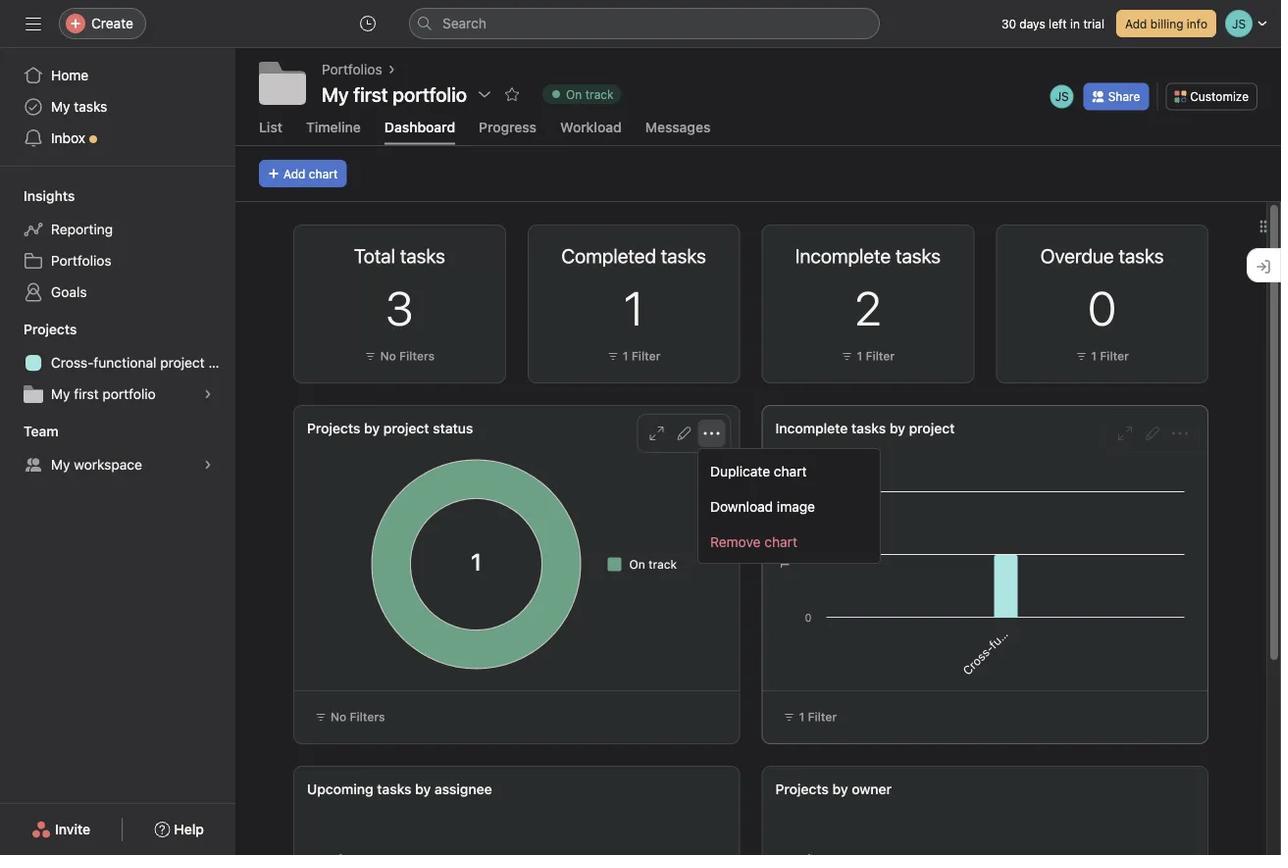 Task type: describe. For each thing, give the bounding box(es) containing it.
home link
[[12, 60, 224, 91]]

customize
[[1191, 90, 1249, 103]]

projects button
[[0, 320, 77, 340]]

projects element
[[0, 312, 236, 414]]

edit chart image for 3
[[442, 245, 458, 261]]

30
[[1002, 17, 1017, 30]]

list link
[[259, 119, 283, 145]]

1 horizontal spatial on track
[[630, 558, 677, 572]]

my tasks
[[51, 99, 107, 115]]

edit chart image for 2
[[911, 245, 927, 261]]

create
[[91, 15, 133, 31]]

project status
[[384, 420, 473, 437]]

reporting
[[51, 221, 113, 238]]

see details, my first portfolio image
[[202, 389, 214, 400]]

add billing info button
[[1117, 10, 1217, 37]]

chart for remove chart
[[765, 534, 798, 550]]

remove chart
[[711, 534, 798, 550]]

team button
[[0, 422, 59, 442]]

1 filter for 2
[[857, 349, 895, 363]]

1 vertical spatial track
[[649, 558, 677, 572]]

3 button
[[386, 280, 414, 335]]

functional
[[94, 355, 157, 371]]

timeline
[[306, 119, 361, 135]]

upcoming
[[307, 782, 374, 798]]

search list box
[[409, 8, 880, 39]]

insights
[[24, 188, 75, 204]]

my first portfolio
[[322, 82, 467, 106]]

days
[[1020, 17, 1046, 30]]

0 vertical spatial portfolios
[[322, 61, 382, 78]]

left
[[1049, 17, 1068, 30]]

add for add billing info
[[1126, 17, 1148, 30]]

duplicate
[[711, 463, 771, 479]]

hide sidebar image
[[26, 16, 41, 31]]

tasks for upcoming
[[377, 782, 412, 798]]

edit chart image
[[677, 426, 692, 441]]

1 filter up projects by owner
[[799, 710, 837, 724]]

share
[[1109, 90, 1141, 103]]

track inside on track 'dropdown button'
[[586, 87, 614, 101]]

cross-functional project plan link
[[12, 347, 235, 379]]

image
[[777, 498, 816, 515]]

customize button
[[1166, 83, 1258, 110]]

1 up projects by owner
[[799, 710, 805, 724]]

my workspace
[[51, 457, 142, 473]]

filter up projects by owner
[[808, 710, 837, 724]]

1 vertical spatial no filters button
[[306, 704, 394, 731]]

incomplete tasks
[[796, 244, 941, 267]]

first
[[74, 386, 99, 402]]

edit chart image for 1
[[677, 245, 692, 261]]

more actions image for projects by project status
[[704, 426, 720, 441]]

my for my tasks
[[51, 99, 70, 115]]

add chart button
[[259, 160, 347, 187]]

trial
[[1084, 17, 1105, 30]]

view chart image for 3
[[415, 245, 431, 261]]

projects for projects by project status
[[307, 420, 361, 437]]

dashboard link
[[385, 119, 456, 145]]

add to starred image
[[505, 86, 520, 102]]

1 for 2
[[857, 349, 863, 363]]

progress
[[479, 119, 537, 135]]

view chart image for 1
[[649, 245, 665, 261]]

info
[[1187, 17, 1208, 30]]

search button
[[409, 8, 880, 39]]

billing
[[1151, 17, 1184, 30]]

js
[[1056, 90, 1070, 103]]

0
[[1089, 280, 1117, 335]]

1 filter button for 1
[[602, 346, 666, 366]]

download image link
[[699, 489, 880, 524]]

1 for 0
[[1092, 349, 1097, 363]]

first portfolio
[[354, 82, 467, 106]]

overdue tasks
[[1041, 244, 1165, 267]]

invite button
[[19, 813, 103, 848]]

more actions image for 3
[[470, 245, 486, 261]]

download
[[711, 498, 774, 515]]

by project
[[890, 420, 955, 437]]

no filters for bottom no filters button
[[331, 710, 385, 724]]

filter for 0
[[1101, 349, 1130, 363]]

3
[[386, 280, 414, 335]]

my for my first portfolio
[[322, 82, 349, 106]]

1 vertical spatial on
[[630, 558, 646, 572]]

my tasks link
[[12, 91, 224, 123]]

duplicate chart
[[711, 463, 807, 479]]

inbox
[[51, 130, 85, 146]]

filters for no filters button to the top
[[400, 349, 435, 363]]

on track button
[[534, 80, 631, 108]]

global element
[[0, 48, 236, 166]]

help
[[174, 822, 204, 838]]

1 down completed tasks
[[624, 280, 644, 335]]

view chart image for projects by project status
[[649, 426, 665, 441]]

invite
[[55, 822, 90, 838]]

goals link
[[12, 277, 224, 308]]

insights element
[[0, 179, 236, 312]]

duplicate chart link
[[699, 453, 880, 489]]

cross-functional project plan
[[51, 355, 235, 371]]

1 vertical spatial portfolios link
[[12, 245, 224, 277]]

add billing info
[[1126, 17, 1208, 30]]

workload
[[561, 119, 622, 135]]

portfolio
[[102, 386, 156, 402]]

remove
[[711, 534, 761, 550]]

tasks for incomplete
[[852, 420, 887, 437]]

create button
[[59, 8, 146, 39]]

1 button
[[624, 280, 644, 335]]

list
[[259, 119, 283, 135]]

completed tasks
[[562, 244, 707, 267]]

no filters for no filters button to the top
[[380, 349, 435, 363]]



Task type: locate. For each thing, give the bounding box(es) containing it.
view chart image for incomplete tasks
[[884, 245, 899, 261]]

inbox link
[[12, 123, 224, 154]]

add chart
[[284, 167, 338, 180]]

30 days left in trial
[[1002, 17, 1105, 30]]

1 filter for 0
[[1092, 349, 1130, 363]]

reporting link
[[12, 214, 224, 245]]

no up upcoming
[[331, 710, 347, 724]]

filter down 2
[[866, 349, 895, 363]]

2 horizontal spatial tasks
[[852, 420, 887, 437]]

tasks right upcoming
[[377, 782, 412, 798]]

remove chart link
[[699, 524, 880, 559]]

no
[[380, 349, 396, 363], [331, 710, 347, 724]]

1 filter button down 0
[[1071, 346, 1135, 366]]

portfolios link down history image
[[322, 59, 382, 80]]

0 horizontal spatial on
[[566, 87, 582, 101]]

1 vertical spatial no
[[331, 710, 347, 724]]

0 vertical spatial add
[[1126, 17, 1148, 30]]

projects left by on the left of page
[[307, 420, 361, 437]]

filters down 3
[[400, 349, 435, 363]]

home
[[51, 67, 89, 83]]

no filters down 3
[[380, 349, 435, 363]]

by
[[364, 420, 380, 437]]

by owner
[[833, 782, 892, 798]]

insights button
[[0, 186, 75, 206]]

1 horizontal spatial portfolios link
[[322, 59, 382, 80]]

1 down 1 button
[[623, 349, 629, 363]]

1 horizontal spatial view chart image
[[884, 245, 899, 261]]

2 more actions image from the left
[[1173, 245, 1189, 261]]

messages link
[[646, 119, 711, 145]]

on inside on track 'dropdown button'
[[566, 87, 582, 101]]

1 horizontal spatial projects
[[307, 420, 361, 437]]

1 vertical spatial projects
[[307, 420, 361, 437]]

1 horizontal spatial more actions image
[[1173, 245, 1189, 261]]

1 filter for 1
[[623, 349, 661, 363]]

1 vertical spatial tasks
[[852, 420, 887, 437]]

no for bottom no filters button
[[331, 710, 347, 724]]

1 down 2
[[857, 349, 863, 363]]

track
[[586, 87, 614, 101], [649, 558, 677, 572]]

projects left by owner
[[776, 782, 829, 798]]

tasks for my
[[74, 99, 107, 115]]

1 vertical spatial view chart image
[[649, 426, 665, 441]]

0 horizontal spatial projects
[[24, 321, 77, 338]]

chart for add chart
[[309, 167, 338, 180]]

chart up download image link
[[774, 463, 807, 479]]

team
[[24, 424, 59, 440]]

1 down 0
[[1092, 349, 1097, 363]]

2 horizontal spatial projects
[[776, 782, 829, 798]]

projects by owner
[[776, 782, 892, 798]]

tasks down home
[[74, 99, 107, 115]]

workspace
[[74, 457, 142, 473]]

portfolios link
[[322, 59, 382, 80], [12, 245, 224, 277]]

0 vertical spatial no
[[380, 349, 396, 363]]

add for add chart
[[284, 167, 306, 180]]

goals
[[51, 284, 87, 300]]

my down team
[[51, 457, 70, 473]]

1 vertical spatial portfolios
[[51, 253, 112, 269]]

more actions image
[[704, 245, 720, 261], [939, 245, 954, 261], [704, 426, 720, 441], [1173, 426, 1189, 441]]

1 horizontal spatial no
[[380, 349, 396, 363]]

by assignee
[[415, 782, 492, 798]]

teams element
[[0, 414, 236, 485]]

search
[[443, 15, 487, 31]]

edit chart image
[[442, 245, 458, 261], [677, 245, 692, 261], [911, 245, 927, 261], [1145, 245, 1161, 261], [1145, 426, 1161, 441]]

my up inbox
[[51, 99, 70, 115]]

1 horizontal spatial on
[[630, 558, 646, 572]]

2 vertical spatial tasks
[[377, 782, 412, 798]]

tasks inside global element
[[74, 99, 107, 115]]

portfolios link down reporting
[[12, 245, 224, 277]]

history image
[[360, 16, 376, 31]]

2
[[855, 280, 882, 335]]

no filters button down 3
[[360, 346, 440, 366]]

1 filter button up projects by owner
[[775, 704, 846, 731]]

my for my first portfolio
[[51, 386, 70, 402]]

show options image
[[477, 86, 493, 102]]

0 horizontal spatial more actions image
[[470, 245, 486, 261]]

filter for 1
[[632, 349, 661, 363]]

my workspace link
[[12, 450, 224, 481]]

no filters button up upcoming
[[306, 704, 394, 731]]

0 horizontal spatial on track
[[566, 87, 614, 101]]

chart for duplicate chart
[[774, 463, 807, 479]]

1 horizontal spatial filters
[[400, 349, 435, 363]]

see details, my workspace image
[[202, 459, 214, 471]]

0 horizontal spatial filters
[[350, 710, 385, 724]]

share button
[[1084, 83, 1150, 110]]

tasks left by project
[[852, 420, 887, 437]]

no for no filters button to the top
[[380, 349, 396, 363]]

tasks
[[74, 99, 107, 115], [852, 420, 887, 437], [377, 782, 412, 798]]

1 filter down 1 button
[[623, 349, 661, 363]]

0 vertical spatial on track
[[566, 87, 614, 101]]

filter
[[632, 349, 661, 363], [866, 349, 895, 363], [1101, 349, 1130, 363], [808, 710, 837, 724]]

0 button
[[1089, 280, 1117, 335]]

1 horizontal spatial portfolios
[[322, 61, 382, 78]]

0 vertical spatial chart
[[309, 167, 338, 180]]

0 vertical spatial tasks
[[74, 99, 107, 115]]

edit chart image for 0
[[1145, 245, 1161, 261]]

1 filter button for 2
[[837, 346, 900, 366]]

help button
[[142, 813, 217, 848]]

0 horizontal spatial no
[[331, 710, 347, 724]]

0 vertical spatial view chart image
[[884, 245, 899, 261]]

filter down 1 button
[[632, 349, 661, 363]]

on track
[[566, 87, 614, 101], [630, 558, 677, 572]]

0 horizontal spatial add
[[284, 167, 306, 180]]

1 vertical spatial chart
[[774, 463, 807, 479]]

no filters
[[380, 349, 435, 363], [331, 710, 385, 724]]

total tasks
[[354, 244, 445, 267]]

0 vertical spatial track
[[586, 87, 614, 101]]

more actions image for incomplete tasks by project
[[1173, 426, 1189, 441]]

0 vertical spatial on
[[566, 87, 582, 101]]

dashboard
[[385, 119, 456, 135]]

incomplete tasks by project
[[776, 420, 955, 437]]

1 filter
[[623, 349, 661, 363], [857, 349, 895, 363], [1092, 349, 1130, 363], [799, 710, 837, 724]]

1 vertical spatial on track
[[630, 558, 677, 572]]

more actions image for incomplete tasks
[[939, 245, 954, 261]]

portfolios inside insights element
[[51, 253, 112, 269]]

project
[[160, 355, 205, 371]]

more actions image right total tasks
[[470, 245, 486, 261]]

1 vertical spatial add
[[284, 167, 306, 180]]

view chart image
[[884, 245, 899, 261], [649, 426, 665, 441]]

1 horizontal spatial track
[[649, 558, 677, 572]]

1 vertical spatial no filters
[[331, 710, 385, 724]]

workload link
[[561, 119, 622, 145]]

progress link
[[479, 119, 537, 145]]

1 vertical spatial filters
[[350, 710, 385, 724]]

more actions image
[[470, 245, 486, 261], [1173, 245, 1189, 261]]

0 horizontal spatial view chart image
[[649, 426, 665, 441]]

my first portfolio link
[[12, 379, 224, 410]]

add inside add billing info button
[[1126, 17, 1148, 30]]

more actions image right overdue tasks
[[1173, 245, 1189, 261]]

my inside global element
[[51, 99, 70, 115]]

add
[[1126, 17, 1148, 30], [284, 167, 306, 180]]

2 vertical spatial projects
[[776, 782, 829, 798]]

projects by project status
[[307, 420, 473, 437]]

my up timeline
[[322, 82, 349, 106]]

filter down 0
[[1101, 349, 1130, 363]]

0 vertical spatial filters
[[400, 349, 435, 363]]

1 filter button down 1 button
[[602, 346, 666, 366]]

portfolios down history image
[[322, 61, 382, 78]]

1 filter down 0
[[1092, 349, 1130, 363]]

more actions image for completed tasks
[[704, 245, 720, 261]]

0 vertical spatial portfolios link
[[322, 59, 382, 80]]

portfolios down reporting
[[51, 253, 112, 269]]

1 for 1
[[623, 349, 629, 363]]

1 horizontal spatial add
[[1126, 17, 1148, 30]]

1 filter down 2
[[857, 349, 895, 363]]

filters for bottom no filters button
[[350, 710, 385, 724]]

no down 3
[[380, 349, 396, 363]]

timeline link
[[306, 119, 361, 145]]

incomplete
[[776, 420, 848, 437]]

1 filter button down 2
[[837, 346, 900, 366]]

download image
[[711, 498, 816, 515]]

filter for 2
[[866, 349, 895, 363]]

0 vertical spatial no filters button
[[360, 346, 440, 366]]

plan
[[209, 355, 235, 371]]

my inside "projects" element
[[51, 386, 70, 402]]

my for my workspace
[[51, 457, 70, 473]]

my inside teams element
[[51, 457, 70, 473]]

projects
[[24, 321, 77, 338], [307, 420, 361, 437], [776, 782, 829, 798]]

projects for projects
[[24, 321, 77, 338]]

chart
[[309, 167, 338, 180], [774, 463, 807, 479], [765, 534, 798, 550]]

1 horizontal spatial tasks
[[377, 782, 412, 798]]

my left the first
[[51, 386, 70, 402]]

2 vertical spatial chart
[[765, 534, 798, 550]]

add inside add chart button
[[284, 167, 306, 180]]

messages
[[646, 119, 711, 135]]

view chart image
[[415, 245, 431, 261], [649, 245, 665, 261], [1118, 245, 1134, 261], [1118, 426, 1134, 441]]

projects for projects by owner
[[776, 782, 829, 798]]

1
[[624, 280, 644, 335], [623, 349, 629, 363], [857, 349, 863, 363], [1092, 349, 1097, 363], [799, 710, 805, 724]]

0 vertical spatial no filters
[[380, 349, 435, 363]]

cross-
[[51, 355, 94, 371]]

on
[[566, 87, 582, 101], [630, 558, 646, 572]]

view chart image for 0
[[1118, 245, 1134, 261]]

upcoming tasks by assignee
[[307, 782, 492, 798]]

more actions image for 0
[[1173, 245, 1189, 261]]

chart inside button
[[309, 167, 338, 180]]

0 vertical spatial projects
[[24, 321, 77, 338]]

my first portfolio
[[51, 386, 156, 402]]

0 horizontal spatial track
[[586, 87, 614, 101]]

filters up upcoming
[[350, 710, 385, 724]]

1 more actions image from the left
[[470, 245, 486, 261]]

chart down timeline link
[[309, 167, 338, 180]]

on track inside 'dropdown button'
[[566, 87, 614, 101]]

in
[[1071, 17, 1081, 30]]

0 horizontal spatial portfolios link
[[12, 245, 224, 277]]

chart down download image link
[[765, 534, 798, 550]]

0 horizontal spatial tasks
[[74, 99, 107, 115]]

1 filter button for 0
[[1071, 346, 1135, 366]]

0 horizontal spatial portfolios
[[51, 253, 112, 269]]

2 button
[[855, 280, 882, 335]]

projects up cross-
[[24, 321, 77, 338]]

no filters up upcoming
[[331, 710, 385, 724]]

projects inside dropdown button
[[24, 321, 77, 338]]



Task type: vqa. For each thing, say whether or not it's contained in the screenshot.


